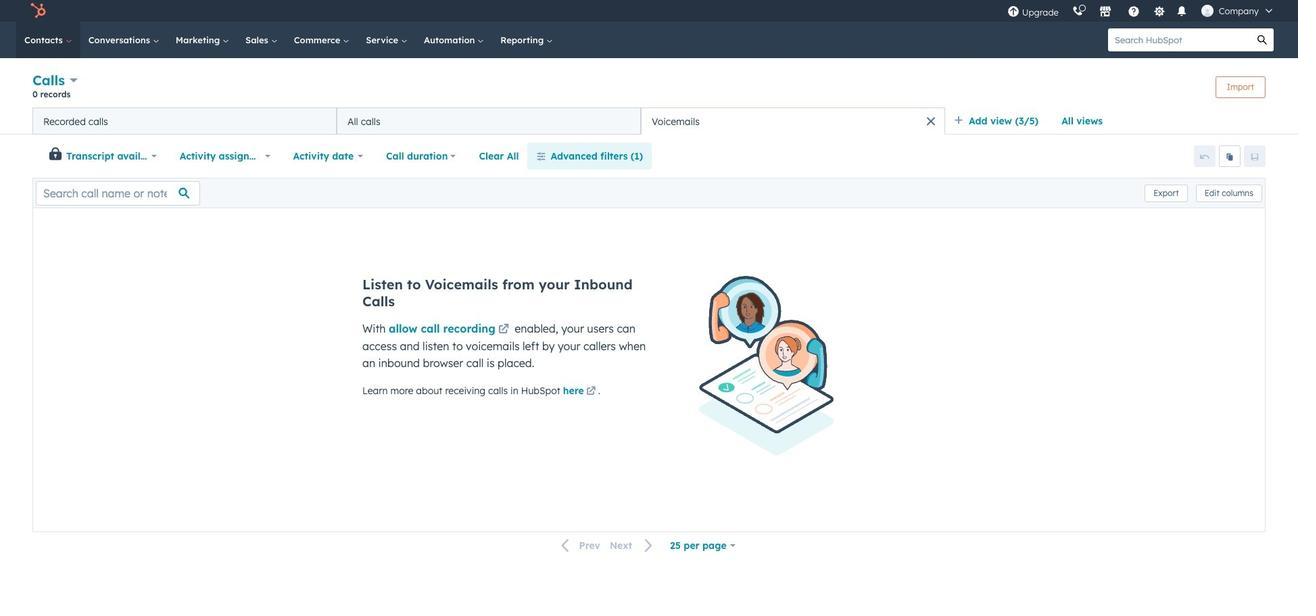 Task type: locate. For each thing, give the bounding box(es) containing it.
pagination navigation
[[554, 537, 661, 555]]

menu
[[1001, 0, 1282, 22]]

jacob simon image
[[1201, 5, 1214, 17]]

banner
[[32, 70, 1266, 108]]

link opens in a new window image
[[498, 322, 509, 338], [498, 325, 509, 335], [586, 387, 596, 397]]



Task type: describe. For each thing, give the bounding box(es) containing it.
marketplaces image
[[1099, 6, 1112, 18]]

Search HubSpot search field
[[1108, 28, 1251, 51]]

link opens in a new window image
[[586, 384, 596, 400]]

Search call name or notes search field
[[36, 181, 200, 205]]



Task type: vqa. For each thing, say whether or not it's contained in the screenshot.
search hubspot SEARCH FIELD
yes



